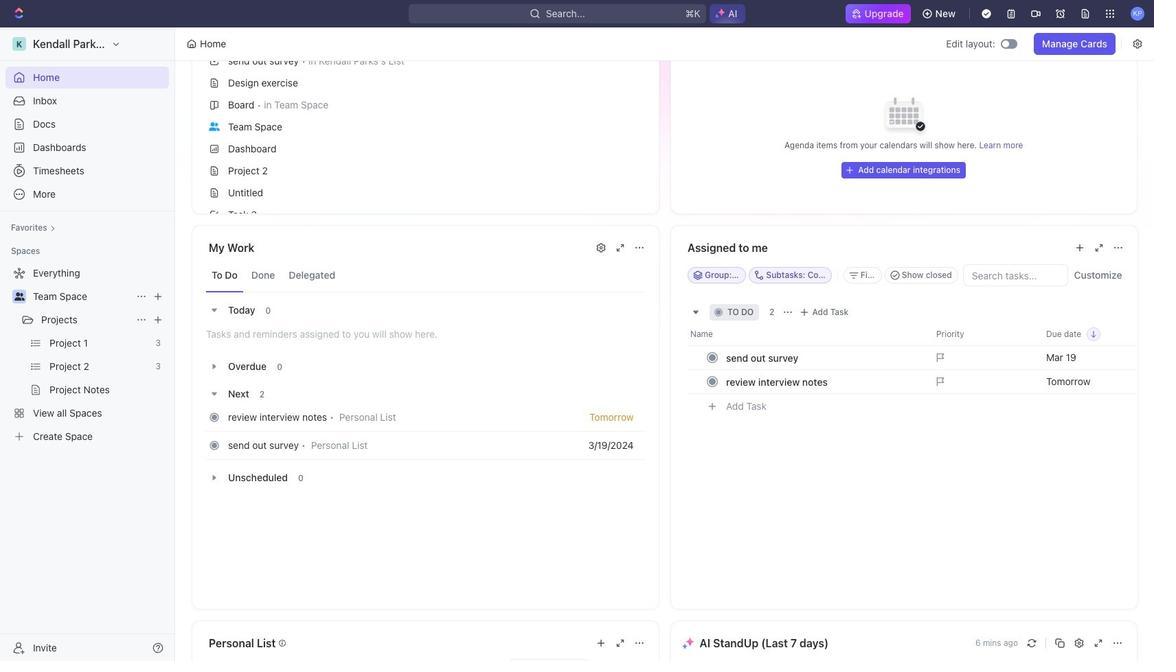 Task type: describe. For each thing, give the bounding box(es) containing it.
kendall parks's workspace, , element
[[12, 37, 26, 51]]

sidebar navigation
[[0, 27, 178, 662]]



Task type: locate. For each thing, give the bounding box(es) containing it.
tree inside sidebar navigation
[[5, 262, 169, 448]]

Search tasks... text field
[[963, 265, 1067, 286]]

tree
[[5, 262, 169, 448]]

user group image
[[209, 122, 220, 131]]

user group image
[[14, 293, 24, 301]]

tab list
[[206, 259, 645, 293]]



Task type: vqa. For each thing, say whether or not it's contained in the screenshot.
the bottom user group icon
yes



